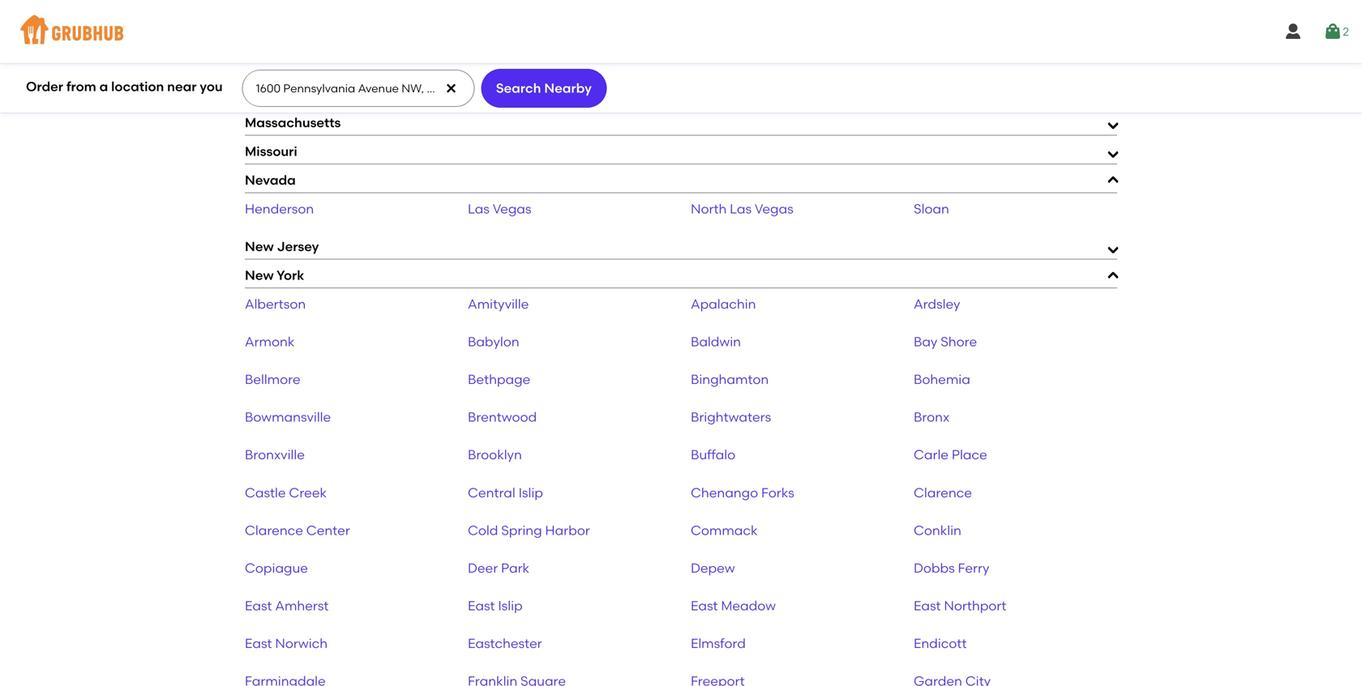 Task type: describe. For each thing, give the bounding box(es) containing it.
sloan
[[914, 201, 949, 217]]

nevada
[[245, 172, 296, 188]]

elmsford
[[691, 636, 746, 652]]

bellmore link
[[245, 372, 300, 388]]

harbor
[[545, 523, 590, 539]]

brentwood
[[468, 410, 537, 425]]

carle
[[914, 447, 949, 463]]

eastchester
[[468, 636, 542, 652]]

woodstock
[[468, 77, 539, 93]]

dobbs ferry
[[914, 561, 989, 576]]

east islip
[[468, 598, 523, 614]]

commack
[[691, 523, 758, 539]]

main navigation navigation
[[0, 0, 1362, 63]]

bronxville link
[[245, 447, 305, 463]]

chenango forks
[[691, 485, 794, 501]]

albertson
[[245, 296, 306, 312]]

depew link
[[691, 561, 735, 576]]

woodstock link
[[468, 77, 539, 93]]

bellmore
[[245, 372, 300, 388]]

bohemia link
[[914, 372, 970, 388]]

east for east islip
[[468, 598, 495, 614]]

bronxville
[[245, 447, 305, 463]]

apalachin link
[[691, 296, 756, 312]]

las vegas link
[[468, 201, 531, 217]]

bethpage link
[[468, 372, 530, 388]]

north
[[691, 201, 727, 217]]

1 vegas from the left
[[493, 201, 531, 217]]

depew
[[691, 561, 735, 576]]

place
[[952, 447, 987, 463]]

ardsley link
[[914, 296, 960, 312]]

east for east meadow
[[691, 598, 718, 614]]

new york
[[245, 268, 304, 283]]

2 las from the left
[[730, 201, 752, 217]]

you
[[200, 79, 223, 95]]

east norwich
[[245, 636, 328, 652]]

brooklyn link
[[468, 447, 522, 463]]

east islip link
[[468, 598, 523, 614]]

binghamton
[[691, 372, 769, 388]]

ardsley
[[914, 296, 960, 312]]

chenango
[[691, 485, 758, 501]]

order
[[26, 79, 63, 95]]

center
[[306, 523, 350, 539]]

conklin link
[[914, 523, 961, 539]]

east for east norwich
[[245, 636, 272, 652]]

central
[[468, 485, 515, 501]]

chenango forks link
[[691, 485, 794, 501]]

carle place
[[914, 447, 987, 463]]

east meadow
[[691, 598, 776, 614]]

dobbs
[[914, 561, 955, 576]]

baldwin
[[691, 334, 741, 350]]

2 vegas from the left
[[755, 201, 793, 217]]

amityville link
[[468, 296, 529, 312]]

east norwich link
[[245, 636, 328, 652]]

deer park
[[468, 561, 529, 576]]

bethpage
[[468, 372, 530, 388]]

sloan link
[[914, 201, 949, 217]]

creek
[[289, 485, 327, 501]]

baldwin link
[[691, 334, 741, 350]]

bay
[[914, 334, 938, 350]]

near
[[167, 79, 197, 95]]

albertson link
[[245, 296, 306, 312]]

york
[[277, 268, 304, 283]]

clarence for "clarence" link
[[914, 485, 972, 501]]

central islip link
[[468, 485, 543, 501]]

cold spring harbor
[[468, 523, 590, 539]]

islip for central islip
[[519, 485, 543, 501]]

east northport link
[[914, 598, 1006, 614]]

endicott
[[914, 636, 967, 652]]

spring
[[501, 523, 542, 539]]

binghamton link
[[691, 372, 769, 388]]

east for east northport
[[914, 598, 941, 614]]



Task type: locate. For each thing, give the bounding box(es) containing it.
clarence for clarence center
[[245, 523, 303, 539]]

new for new york
[[245, 268, 274, 283]]

0 horizontal spatial las
[[468, 201, 490, 217]]

islip for east islip
[[498, 598, 523, 614]]

woodbine link
[[245, 77, 310, 93]]

east down the dobbs
[[914, 598, 941, 614]]

1 horizontal spatial clarence
[[914, 485, 972, 501]]

2 button
[[1323, 17, 1349, 46]]

east
[[245, 598, 272, 614], [468, 598, 495, 614], [691, 598, 718, 614], [914, 598, 941, 614], [245, 636, 272, 652]]

new left york
[[245, 268, 274, 283]]

clarence up conklin
[[914, 485, 972, 501]]

clarence
[[914, 485, 972, 501], [245, 523, 303, 539]]

northport
[[944, 598, 1006, 614]]

dobbs ferry link
[[914, 561, 989, 576]]

2 new from the top
[[245, 268, 274, 283]]

deer
[[468, 561, 498, 576]]

1 horizontal spatial las
[[730, 201, 752, 217]]

cold
[[468, 523, 498, 539]]

endicott link
[[914, 636, 967, 652]]

east northport
[[914, 598, 1006, 614]]

1 las from the left
[[468, 201, 490, 217]]

2 horizontal spatial svg image
[[1323, 22, 1343, 41]]

castle
[[245, 485, 286, 501]]

0 vertical spatial islip
[[519, 485, 543, 501]]

brentwood link
[[468, 410, 537, 425]]

babylon link
[[468, 334, 519, 350]]

north las vegas
[[691, 201, 793, 217]]

castle creek
[[245, 485, 327, 501]]

0 vertical spatial new
[[245, 239, 274, 255]]

0 horizontal spatial vegas
[[493, 201, 531, 217]]

henderson link
[[245, 201, 314, 217]]

Search Address search field
[[242, 71, 473, 106]]

svg image inside 2 button
[[1323, 22, 1343, 41]]

central islip
[[468, 485, 543, 501]]

1 vertical spatial islip
[[498, 598, 523, 614]]

clarence link
[[914, 485, 972, 501]]

search nearby button
[[481, 69, 607, 108]]

copiague link
[[245, 561, 308, 576]]

new up new york
[[245, 239, 274, 255]]

apalachin
[[691, 296, 756, 312]]

1 new from the top
[[245, 239, 274, 255]]

bowmansville
[[245, 410, 331, 425]]

bay shore
[[914, 334, 977, 350]]

new for new jersey
[[245, 239, 274, 255]]

clarence up copiague
[[245, 523, 303, 539]]

shore
[[941, 334, 977, 350]]

armonk
[[245, 334, 295, 350]]

from
[[66, 79, 96, 95]]

1 vertical spatial new
[[245, 268, 274, 283]]

islip up cold spring harbor
[[519, 485, 543, 501]]

meadow
[[721, 598, 776, 614]]

babylon
[[468, 334, 519, 350]]

bohemia
[[914, 372, 970, 388]]

norwich
[[275, 636, 328, 652]]

commack link
[[691, 523, 758, 539]]

las vegas
[[468, 201, 531, 217]]

clarence center link
[[245, 523, 350, 539]]

1 horizontal spatial vegas
[[755, 201, 793, 217]]

1 horizontal spatial svg image
[[1284, 22, 1303, 41]]

massachusetts
[[245, 115, 341, 130]]

missouri
[[245, 143, 297, 159]]

east meadow link
[[691, 598, 776, 614]]

search nearby
[[496, 80, 592, 96]]

islip down park
[[498, 598, 523, 614]]

brightwaters
[[691, 410, 771, 425]]

new jersey
[[245, 239, 319, 255]]

brightwaters link
[[691, 410, 771, 425]]

nearby
[[544, 80, 592, 96]]

0 horizontal spatial svg image
[[445, 82, 458, 95]]

buffalo link
[[691, 447, 735, 463]]

jersey
[[277, 239, 319, 255]]

east down deer
[[468, 598, 495, 614]]

bay shore link
[[914, 334, 977, 350]]

east left norwich at bottom left
[[245, 636, 272, 652]]

eastchester link
[[468, 636, 542, 652]]

armonk link
[[245, 334, 295, 350]]

search
[[496, 80, 541, 96]]

bronx
[[914, 410, 950, 425]]

forks
[[761, 485, 794, 501]]

copiague
[[245, 561, 308, 576]]

las
[[468, 201, 490, 217], [730, 201, 752, 217]]

2
[[1343, 25, 1349, 38]]

clarence center
[[245, 523, 350, 539]]

buffalo
[[691, 447, 735, 463]]

order from a location near you
[[26, 79, 223, 95]]

elmsford link
[[691, 636, 746, 652]]

carle place link
[[914, 447, 987, 463]]

bowmansville link
[[245, 410, 331, 425]]

amityville
[[468, 296, 529, 312]]

conklin
[[914, 523, 961, 539]]

north las vegas link
[[691, 201, 793, 217]]

new
[[245, 239, 274, 255], [245, 268, 274, 283]]

east down depew
[[691, 598, 718, 614]]

amherst
[[275, 598, 329, 614]]

castle creek link
[[245, 485, 327, 501]]

0 vertical spatial clarence
[[914, 485, 972, 501]]

east amherst link
[[245, 598, 329, 614]]

location
[[111, 79, 164, 95]]

ferry
[[958, 561, 989, 576]]

a
[[99, 79, 108, 95]]

brooklyn
[[468, 447, 522, 463]]

1 vertical spatial clarence
[[245, 523, 303, 539]]

east for east amherst
[[245, 598, 272, 614]]

0 horizontal spatial clarence
[[245, 523, 303, 539]]

svg image
[[1284, 22, 1303, 41], [1323, 22, 1343, 41], [445, 82, 458, 95]]

bronx link
[[914, 410, 950, 425]]

cold spring harbor link
[[468, 523, 590, 539]]

east down copiague link
[[245, 598, 272, 614]]



Task type: vqa. For each thing, say whether or not it's contained in the screenshot.
(Online)
no



